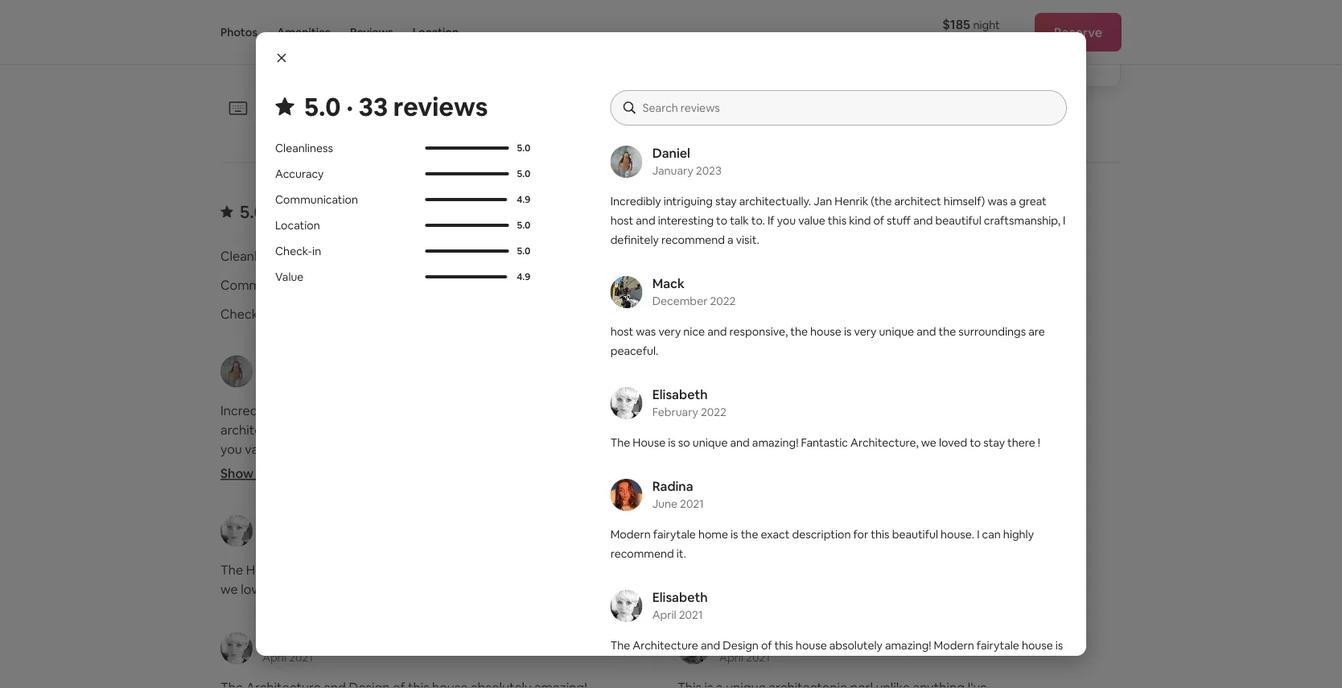 Task type: locate. For each thing, give the bounding box(es) containing it.
1 horizontal spatial can
[[982, 527, 1001, 542]]

1 horizontal spatial 26
[[570, 22, 583, 37]]

· for accuracy
[[346, 89, 353, 123]]

the for elisabeth april 2021
[[611, 638, 630, 653]]

radina june 2021
[[653, 478, 704, 511], [720, 514, 771, 547]]

april
[[653, 608, 677, 622], [262, 650, 287, 664], [720, 650, 744, 664]]

0 vertical spatial can
[[982, 527, 1001, 542]]

elisabeth
[[653, 386, 708, 402], [653, 589, 708, 605]]

0 horizontal spatial 29
[[336, 22, 349, 37]]

2022 inside mack december 2022
[[710, 294, 736, 308]]

1 vertical spatial home
[[778, 562, 812, 578]]

radina image
[[611, 479, 643, 511], [611, 479, 643, 511]]

modern fairytale home is the exact description for this beautiful house. i can highly recommend it.
[[611, 527, 1034, 561], [678, 562, 997, 598]]

0 horizontal spatial highly
[[805, 581, 840, 598]]

elisabeth image
[[611, 387, 643, 419], [611, 590, 643, 622]]

0 horizontal spatial craftsmanship,
[[457, 441, 545, 458]]

elisabeth for elisabeth february 2022
[[653, 386, 708, 402]]

you inside list
[[221, 441, 242, 458]]

26 right 25 button
[[570, 22, 583, 37]]

incredibly
[[611, 194, 661, 208], [221, 402, 278, 419]]

0 vertical spatial ·
[[346, 89, 353, 123]]

surroundings inside 5.0 · 33 reviews dialog
[[959, 324, 1026, 339]]

so inside the house is so unique and amazing! fantastic architecture, we loved to stay there !
[[298, 562, 312, 578]]

june inside 5.0 · 33 reviews dialog
[[653, 497, 678, 511]]

definitely
[[611, 233, 659, 247], [221, 460, 276, 477]]

himself)
[[944, 194, 986, 208], [277, 422, 324, 438]]

· inside dialog
[[346, 89, 353, 123]]

intriguing down january
[[664, 194, 713, 208]]

1 horizontal spatial highly
[[1004, 527, 1034, 542]]

0 vertical spatial value
[[799, 213, 826, 228]]

1 26 button from the left
[[219, 12, 254, 46]]

the house is so unique and amazing! fantastic architecture, we loved to stay there ! inside 5.0 · 33 reviews dialog
[[611, 435, 1041, 450]]

1 horizontal spatial june
[[720, 532, 745, 547]]

2022 right december
[[710, 294, 736, 308]]

mack
[[653, 275, 685, 291]]

$185
[[943, 16, 971, 32]]

30
[[372, 22, 385, 37], [711, 22, 725, 37]]

1 vertical spatial of
[[331, 441, 343, 458]]

for inside list
[[955, 562, 973, 578]]

27 right photos
[[266, 22, 278, 37]]

of
[[874, 213, 885, 228], [331, 441, 343, 458], [761, 638, 772, 653]]

reviews
[[393, 89, 488, 123], [301, 200, 364, 223]]

2022 right february
[[701, 405, 727, 419]]

daniel image
[[611, 146, 643, 178]]

april for elisabeth
[[653, 608, 677, 622]]

0 horizontal spatial definitely
[[221, 460, 276, 477]]

5.0 out of 5.0 image
[[425, 146, 509, 150], [425, 146, 509, 150], [425, 172, 509, 175], [425, 172, 509, 175], [425, 224, 509, 227], [425, 224, 509, 227], [425, 250, 509, 253], [425, 250, 509, 253], [469, 255, 567, 258], [469, 255, 567, 258]]

5.0
[[304, 89, 341, 123], [517, 142, 531, 154], [517, 167, 531, 180], [240, 200, 265, 223], [517, 219, 531, 231], [517, 245, 531, 257]]

0 vertical spatial communication
[[275, 192, 358, 207]]

location right reviews button
[[413, 25, 459, 39]]

0 horizontal spatial to.
[[559, 422, 574, 438]]

radina inside 5.0 · 33 reviews dialog
[[653, 478, 694, 494]]

and inside the house is so unique and amazing! fantastic architecture, we loved to stay there !
[[357, 562, 380, 578]]

1 30 from the left
[[372, 22, 385, 37]]

! inside the house is so unique and amazing! fantastic architecture, we loved to stay there !
[[354, 581, 357, 598]]

elisabeth image left elisabeth april 2021
[[611, 590, 643, 622]]

2 vertical spatial modern
[[934, 638, 975, 653]]

1 horizontal spatial architecture,
[[851, 435, 919, 450]]

2 27 from the left
[[606, 22, 618, 37]]

1 vertical spatial incredibly intriguing stay architectually. jan henrik (the architect himself) was a great host and interesting to talk to. if you value this kind of stuff and beautiful craftsmanship, i definitely recommend a visit.
[[221, 402, 585, 477]]

0 vertical spatial so
[[678, 435, 690, 450]]

description✨
[[672, 658, 742, 672]]

in inside 5.0 · 33 reviews dialog
[[312, 244, 321, 258]]

1 horizontal spatial radina
[[720, 514, 761, 530]]

24
[[499, 22, 512, 37]]

0 horizontal spatial exact
[[761, 527, 790, 542]]

to. inside 5.0 · 33 reviews dialog
[[752, 213, 765, 228]]

reviews button
[[350, 0, 393, 64]]

1 vertical spatial the house is so unique and amazing! fantastic architecture, we loved to stay there !
[[221, 562, 573, 598]]

unique
[[879, 324, 914, 339], [985, 402, 1025, 419], [693, 435, 728, 450], [314, 562, 355, 578]]

june
[[653, 497, 678, 511], [720, 532, 745, 547]]

26 button right 25
[[559, 12, 594, 46]]

1 elisabeth from the top
[[653, 386, 708, 402]]

nice
[[684, 324, 705, 339], [761, 402, 786, 419]]

0 horizontal spatial visit.
[[364, 460, 391, 477]]

2 29 from the left
[[676, 22, 689, 37]]

28
[[301, 22, 314, 37], [641, 22, 654, 37]]

Search reviews, Press 'Enter' to search text field
[[643, 100, 1051, 116]]

photos button
[[221, 0, 258, 64]]

0 horizontal spatial 28
[[301, 22, 314, 37]]

reviews
[[350, 25, 393, 39]]

stuff
[[887, 213, 911, 228], [346, 441, 374, 458]]

0 horizontal spatial we
[[221, 581, 238, 598]]

0 vertical spatial (the
[[871, 194, 892, 208]]

0 vertical spatial of
[[874, 213, 885, 228]]

0 horizontal spatial nice
[[684, 324, 705, 339]]

you inside 5.0 · 33 reviews dialog
[[777, 213, 796, 228]]

33 down the reviews
[[359, 89, 388, 123]]

26 left amenities
[[230, 22, 243, 37]]

0 horizontal spatial talk
[[534, 422, 556, 438]]

incredibly intriguing stay architectually. jan henrik (the architect himself) was a great host and interesting to talk to. if you value this kind of stuff and beautiful craftsmanship, i definitely recommend a visit. inside list
[[221, 402, 585, 477]]

1 vertical spatial elisabeth image
[[611, 590, 643, 622]]

33 inside dialog
[[359, 89, 388, 123]]

1 28 from the left
[[301, 22, 314, 37]]

25
[[535, 22, 547, 37]]

2022
[[710, 294, 736, 308], [701, 405, 727, 419]]

0 vertical spatial host was very nice and responsive, the house is very unique and the surroundings are peaceful.
[[611, 324, 1045, 358]]

0 vertical spatial we
[[921, 435, 937, 450]]

location up december
[[678, 277, 729, 293]]

radina
[[653, 478, 694, 494], [720, 514, 761, 530]]

0 vertical spatial definitely
[[611, 233, 659, 247]]

incredibly inside 5.0 · 33 reviews dialog
[[611, 194, 661, 208]]

2022 inside elisabeth february 2022
[[701, 405, 727, 419]]

description
[[792, 527, 851, 542], [885, 562, 953, 578]]

intriguing up more
[[281, 402, 338, 419]]

so
[[678, 435, 690, 450], [298, 562, 312, 578]]

2 horizontal spatial fairytale
[[977, 638, 1020, 653]]

architect
[[895, 194, 942, 208], [221, 422, 274, 438]]

1 horizontal spatial architectually.
[[739, 194, 812, 208]]

1 horizontal spatial responsive,
[[814, 402, 881, 419]]

for inside 5.0 · 33 reviews dialog
[[854, 527, 869, 542]]

1 vertical spatial modern
[[678, 562, 724, 578]]

!
[[1038, 435, 1041, 450], [354, 581, 357, 598]]

daniel january 2023
[[653, 144, 722, 178]]

31, sunday, december 2023. unavailable button
[[489, 48, 522, 82]]

27 button
[[254, 12, 290, 46], [594, 12, 629, 46]]

26
[[230, 22, 243, 37], [570, 22, 583, 37]]

1 horizontal spatial nice
[[761, 402, 786, 419]]

stay
[[716, 194, 737, 208], [340, 402, 365, 419], [984, 435, 1005, 450], [292, 581, 316, 598]]

the house is so unique and amazing! fantastic architecture, we loved to stay there !
[[611, 435, 1041, 450], [221, 562, 573, 598]]

craftsmanship,
[[984, 213, 1061, 228], [457, 441, 545, 458]]

0 horizontal spatial fantastic
[[438, 562, 492, 578]]

value
[[275, 270, 304, 284], [678, 306, 710, 322]]

0 horizontal spatial himself)
[[277, 422, 324, 438]]

1 vertical spatial radina
[[720, 514, 761, 530]]

0 horizontal spatial of
[[331, 441, 343, 458]]

is inside the architecture and design of this house absolutely amazing! modern fairytale house is the prefect description✨
[[1056, 638, 1064, 653]]

it.
[[677, 547, 687, 561], [918, 581, 930, 598]]

exact
[[761, 527, 790, 542], [850, 562, 883, 578]]

2 4.9 from the top
[[517, 271, 531, 283]]

1 horizontal spatial 27
[[606, 22, 618, 37]]

the inside the house is so unique and amazing! fantastic architecture, we loved to stay there !
[[221, 562, 243, 578]]

1 horizontal spatial there
[[1008, 435, 1036, 450]]

1 horizontal spatial peaceful.
[[827, 422, 882, 438]]

0 horizontal spatial in
[[263, 306, 273, 322]]

fairytale inside the architecture and design of this house absolutely amazing! modern fairytale house is the prefect description✨
[[977, 638, 1020, 653]]

0 vertical spatial there
[[1008, 435, 1036, 450]]

kind
[[849, 213, 871, 228], [303, 441, 328, 458]]

5.0 for check-in
[[517, 245, 531, 257]]

0 vertical spatial architectually.
[[739, 194, 812, 208]]

0 vertical spatial value
[[275, 270, 304, 284]]

0 vertical spatial if
[[768, 213, 775, 228]]

surroundings inside list
[[726, 422, 803, 438]]

27
[[266, 22, 278, 37], [606, 22, 618, 37]]

29 button
[[325, 12, 361, 46], [665, 12, 700, 46]]

reviews inside 5.0 · 33 reviews dialog
[[393, 89, 488, 123]]

2021
[[680, 497, 704, 511], [747, 532, 771, 547], [679, 608, 703, 622], [289, 650, 313, 664], [746, 650, 770, 664]]

28 for 1st 28 button from right
[[641, 22, 654, 37]]

house
[[633, 435, 666, 450], [246, 562, 284, 578]]

1 horizontal spatial so
[[678, 435, 690, 450]]

0 vertical spatial 5.0 · 33 reviews
[[304, 89, 488, 123]]

2 28 button from the left
[[629, 12, 665, 46]]

elisabeth up architecture
[[653, 589, 708, 605]]

i
[[1063, 213, 1066, 228], [548, 441, 551, 458], [977, 527, 980, 542], [775, 581, 778, 598]]

0 horizontal spatial it.
[[677, 547, 687, 561]]

house inside the house is so unique and amazing! fantastic architecture, we loved to stay there !
[[246, 562, 284, 578]]

the for elisabeth february 2022
[[611, 435, 630, 450]]

elisabeth image left february
[[611, 387, 643, 419]]

house
[[811, 324, 842, 339], [906, 402, 942, 419], [796, 638, 827, 653], [1022, 638, 1053, 653]]

exact inside 5.0 · 33 reviews dialog
[[761, 527, 790, 542]]

april inside thomas april 2021
[[720, 650, 744, 664]]

list
[[214, 355, 1128, 688]]

1 vertical spatial cleanliness
[[221, 248, 287, 264]]

27 right 25 button
[[606, 22, 618, 37]]

2 vertical spatial the
[[611, 638, 630, 653]]

loved
[[939, 435, 968, 450], [241, 581, 273, 598]]

home
[[699, 527, 728, 542], [778, 562, 812, 578]]

talk
[[730, 213, 749, 228], [534, 422, 556, 438]]

1 vertical spatial house
[[246, 562, 284, 578]]

for
[[854, 527, 869, 542], [955, 562, 973, 578]]

1 29 button from the left
[[325, 12, 361, 46]]

2023
[[696, 163, 722, 178]]

of inside list
[[331, 441, 343, 458]]

1 horizontal spatial house.
[[941, 527, 975, 542]]

definitely inside list
[[221, 460, 276, 477]]

loved inside 5.0 · 33 reviews dialog
[[939, 435, 968, 450]]

2 elisabeth from the top
[[653, 589, 708, 605]]

recommend up absolutely
[[843, 581, 916, 598]]

the
[[611, 435, 630, 450], [221, 562, 243, 578], [611, 638, 630, 653]]

you
[[777, 213, 796, 228], [221, 441, 242, 458]]

1 horizontal spatial incredibly intriguing stay architectually. jan henrik (the architect himself) was a great host and interesting to talk to. if you value this kind of stuff and beautiful craftsmanship, i definitely recommend a visit.
[[611, 194, 1066, 247]]

0 vertical spatial craftsmanship,
[[984, 213, 1061, 228]]

2 30 button from the left
[[700, 12, 736, 46]]

elisabeth image
[[611, 387, 643, 419], [221, 515, 253, 547], [221, 515, 253, 547], [611, 590, 643, 622], [221, 632, 253, 664], [221, 632, 253, 664]]

0 vertical spatial it.
[[677, 547, 687, 561]]

1 vertical spatial fantastic
[[438, 562, 492, 578]]

26 button
[[219, 12, 254, 46], [559, 12, 594, 46]]

0 vertical spatial incredibly
[[611, 194, 661, 208]]

location
[[413, 25, 459, 39], [275, 218, 320, 233], [678, 277, 729, 293]]

thomas
[[720, 631, 768, 648]]

1 horizontal spatial description
[[885, 562, 953, 578]]

5.0 · 33 reviews down accuracy
[[240, 200, 364, 223]]

april for thomas
[[720, 650, 744, 664]]

are inside 5.0 · 33 reviews dialog
[[1029, 324, 1045, 339]]

thomas image
[[678, 632, 710, 664]]

it. inside 5.0 · 33 reviews dialog
[[677, 547, 687, 561]]

interesting inside 5.0 · 33 reviews dialog
[[658, 213, 714, 228]]

june inside list
[[720, 532, 745, 547]]

0 vertical spatial 33
[[359, 89, 388, 123]]

so inside 5.0 · 33 reviews dialog
[[678, 435, 690, 450]]

in
[[312, 244, 321, 258], [263, 306, 273, 322]]

fantastic inside 5.0 · 33 reviews dialog
[[801, 435, 848, 450]]

reviews down the location button
[[393, 89, 488, 123]]

5.0 for cleanliness
[[517, 142, 531, 154]]

reviews for accuracy
[[393, 89, 488, 123]]

a
[[1011, 194, 1017, 208], [728, 233, 734, 247], [353, 422, 360, 438], [354, 460, 361, 477]]

daniel image
[[611, 146, 643, 178], [221, 355, 253, 388], [221, 355, 253, 388]]

is
[[844, 324, 852, 339], [945, 402, 953, 419], [668, 435, 676, 450], [731, 527, 739, 542], [286, 562, 295, 578], [815, 562, 824, 578], [1056, 638, 1064, 653]]

0 horizontal spatial for
[[854, 527, 869, 542]]

fairytale
[[653, 527, 696, 542], [727, 562, 775, 578], [977, 638, 1020, 653]]

fantastic inside the house is so unique and amazing! fantastic architecture, we loved to stay there !
[[438, 562, 492, 578]]

0 horizontal spatial there
[[319, 581, 351, 598]]

0 horizontal spatial value
[[275, 270, 304, 284]]

2 30 from the left
[[711, 22, 725, 37]]

host was very nice and responsive, the house is very unique and the surroundings are peaceful.
[[611, 324, 1045, 358], [678, 402, 1025, 438]]

2 elisabeth image from the top
[[611, 590, 643, 622]]

5.0 · 33 reviews down the reviews
[[304, 89, 488, 123]]

1 horizontal spatial interesting
[[658, 213, 714, 228]]

1 vertical spatial exact
[[850, 562, 883, 578]]

great
[[1019, 194, 1047, 208], [363, 422, 395, 438]]

0 vertical spatial fantastic
[[801, 435, 848, 450]]

the inside the architecture and design of this house absolutely amazing! modern fairytale house is the prefect description✨
[[611, 658, 628, 672]]

radina image
[[678, 515, 710, 547], [678, 515, 710, 547]]

elisabeth up february
[[653, 386, 708, 402]]

2 28 from the left
[[641, 22, 654, 37]]

(the inside 5.0 · 33 reviews dialog
[[871, 194, 892, 208]]

there
[[1008, 435, 1036, 450], [319, 581, 351, 598]]

5.0 · 33 reviews dialog
[[256, 32, 1087, 688]]

5.0 · 33 reviews inside dialog
[[304, 89, 488, 123]]

henrik inside list
[[477, 402, 515, 419]]

to
[[716, 213, 728, 228], [518, 422, 531, 438], [970, 435, 981, 450], [276, 581, 289, 598]]

2 26 button from the left
[[559, 12, 594, 46]]

april 2021
[[262, 650, 313, 664]]

4.9 out of 5.0 image
[[425, 198, 509, 201], [425, 198, 507, 201], [425, 275, 509, 279], [425, 275, 507, 279]]

$185 night
[[943, 16, 1000, 32]]

0 vertical spatial cleanliness
[[275, 141, 333, 155]]

33 for accuracy
[[359, 89, 388, 123]]

1 vertical spatial elisabeth
[[653, 589, 708, 605]]

interesting inside list
[[452, 422, 516, 438]]

and inside the architecture and design of this house absolutely amazing! modern fairytale house is the prefect description✨
[[701, 638, 721, 653]]

24 button
[[488, 12, 523, 46]]

1 horizontal spatial the house is so unique and amazing! fantastic architecture, we loved to stay there !
[[611, 435, 1041, 450]]

april inside elisabeth april 2021
[[653, 608, 677, 622]]

elisabeth inside elisabeth february 2022
[[653, 386, 708, 402]]

recommend right show
[[279, 460, 351, 477]]

daniel
[[653, 144, 691, 161]]

reserve
[[1054, 24, 1103, 40]]

fantastic
[[801, 435, 848, 450], [438, 562, 492, 578]]

0 vertical spatial surroundings
[[959, 324, 1026, 339]]

! inside 5.0 · 33 reviews dialog
[[1038, 435, 1041, 450]]

4.9 for communication
[[517, 193, 531, 206]]

33 for communication
[[277, 200, 297, 223]]

28 button
[[290, 12, 325, 46], [629, 12, 665, 46]]

30 button
[[361, 12, 396, 46], [700, 12, 736, 46]]

we
[[921, 435, 937, 450], [221, 581, 238, 598]]

33 down accuracy
[[277, 200, 297, 223]]

amazing!
[[752, 435, 799, 450], [383, 562, 436, 578], [885, 638, 932, 653]]

nice inside 5.0 · 33 reviews dialog
[[684, 324, 705, 339]]

the
[[791, 324, 808, 339], [939, 324, 956, 339], [883, 402, 903, 419], [703, 422, 723, 438], [741, 527, 759, 542], [827, 562, 847, 578], [611, 658, 628, 672]]

1 horizontal spatial great
[[1019, 194, 1047, 208]]

28 for 2nd 28 button from right
[[301, 22, 314, 37]]

0 horizontal spatial great
[[363, 422, 395, 438]]

amazing! inside the architecture and design of this house absolutely amazing! modern fairytale house is the prefect description✨
[[885, 638, 932, 653]]

0 vertical spatial reviews
[[393, 89, 488, 123]]

stay inside the house is so unique and amazing! fantastic architecture, we loved to stay there !
[[292, 581, 316, 598]]

2021 inside elisabeth april 2021
[[679, 608, 703, 622]]

recommend
[[662, 233, 725, 247], [279, 460, 351, 477], [611, 547, 674, 561], [843, 581, 916, 598]]

1 vertical spatial 2022
[[701, 405, 727, 419]]

nice inside list
[[761, 402, 786, 419]]

house.
[[941, 527, 975, 542], [733, 581, 772, 598]]

1 vertical spatial amazing!
[[383, 562, 436, 578]]

26 button left amenities
[[219, 12, 254, 46]]

check-
[[275, 244, 312, 258], [221, 306, 263, 322]]

1 28 button from the left
[[290, 12, 325, 46]]

1 horizontal spatial himself)
[[944, 194, 986, 208]]

2 26 from the left
[[570, 22, 583, 37]]

0 horizontal spatial ·
[[268, 200, 273, 223]]

location down accuracy
[[275, 218, 320, 233]]

0 vertical spatial modern fairytale home is the exact description for this beautiful house. i can highly recommend it.
[[611, 527, 1034, 561]]

2 horizontal spatial modern
[[934, 638, 975, 653]]

responsive,
[[730, 324, 788, 339], [814, 402, 881, 419]]

henrik
[[835, 194, 869, 208], [477, 402, 515, 419]]

2 horizontal spatial april
[[720, 650, 744, 664]]

jan
[[814, 194, 832, 208], [453, 402, 474, 419]]

the architecture and design of this house absolutely amazing! modern fairytale house is the prefect description✨
[[611, 638, 1064, 672]]

1 horizontal spatial it.
[[918, 581, 930, 598]]

1 vertical spatial are
[[806, 422, 825, 438]]

1 horizontal spatial visit.
[[736, 233, 760, 247]]

1 4.9 from the top
[[517, 193, 531, 206]]

architecture,
[[851, 435, 919, 450], [495, 562, 573, 578]]

amazing! inside the house is so unique and amazing! fantastic architecture, we loved to stay there !
[[383, 562, 436, 578]]

we inside the house is so unique and amazing! fantastic architecture, we loved to stay there !
[[221, 581, 238, 598]]

reviews down accuracy
[[301, 200, 364, 223]]

(the
[[871, 194, 892, 208], [518, 402, 542, 419]]

4.9 for value
[[517, 271, 531, 283]]

interesting
[[658, 213, 714, 228], [452, 422, 516, 438]]

incredibly up show more
[[221, 402, 278, 419]]

beautiful
[[936, 213, 982, 228], [402, 441, 454, 458], [892, 527, 938, 542], [678, 581, 730, 598]]

0 horizontal spatial intriguing
[[281, 402, 338, 419]]

modern fairytale home is the exact description for this beautiful house. i can highly recommend it. inside 5.0 · 33 reviews dialog
[[611, 527, 1034, 561]]

0 vertical spatial amazing!
[[752, 435, 799, 450]]

1 vertical spatial for
[[955, 562, 973, 578]]

and
[[636, 213, 656, 228], [914, 213, 933, 228], [708, 324, 727, 339], [917, 324, 936, 339], [789, 402, 811, 419], [427, 422, 449, 438], [678, 422, 700, 438], [730, 435, 750, 450], [376, 441, 399, 458], [357, 562, 380, 578], [701, 638, 721, 653]]

prefect
[[631, 658, 669, 672]]

incredibly down daniel image
[[611, 194, 661, 208]]

0 horizontal spatial peaceful.
[[611, 344, 659, 358]]

description inside 5.0 · 33 reviews dialog
[[792, 527, 851, 542]]

2 29 button from the left
[[665, 12, 700, 46]]



Task type: describe. For each thing, give the bounding box(es) containing it.
clear dates
[[668, 103, 728, 117]]

architectually. inside 5.0 · 33 reviews dialog
[[739, 194, 812, 208]]

1 horizontal spatial value
[[678, 306, 710, 322]]

1 vertical spatial radina june 2021
[[720, 514, 771, 547]]

2022 for mack
[[710, 294, 736, 308]]

1 horizontal spatial amazing!
[[752, 435, 799, 450]]

amenities button
[[277, 0, 331, 64]]

1 vertical spatial responsive,
[[814, 402, 881, 419]]

mack december 2022
[[653, 275, 736, 308]]

cleanliness for accuracy
[[275, 141, 333, 155]]

1 vertical spatial communication
[[221, 277, 315, 293]]

1 vertical spatial host was very nice and responsive, the house is very unique and the surroundings are peaceful.
[[678, 402, 1025, 438]]

check-in inside 5.0 · 33 reviews dialog
[[275, 244, 321, 258]]

1 vertical spatial talk
[[534, 422, 556, 438]]

0 horizontal spatial jan
[[453, 402, 474, 419]]

0 horizontal spatial check-in
[[221, 306, 273, 322]]

1 vertical spatial house.
[[733, 581, 772, 598]]

cleanliness for communication
[[221, 248, 287, 264]]

1 vertical spatial incredibly
[[221, 402, 278, 419]]

elisabeth february 2022
[[653, 386, 727, 419]]

0 horizontal spatial if
[[577, 422, 585, 438]]

recommend up elisabeth april 2021
[[611, 547, 674, 561]]

0 horizontal spatial architectually.
[[368, 402, 450, 419]]

5.0 for accuracy
[[517, 167, 531, 180]]

absolutely
[[830, 638, 883, 653]]

talk inside 5.0 · 33 reviews dialog
[[730, 213, 749, 228]]

host was very nice and responsive, the house is very unique and the surroundings are peaceful. inside 5.0 · 33 reviews dialog
[[611, 324, 1045, 358]]

photos
[[221, 25, 258, 39]]

home inside 5.0 · 33 reviews dialog
[[699, 527, 728, 542]]

modern inside the architecture and design of this house absolutely amazing! modern fairytale house is the prefect description✨
[[934, 638, 975, 653]]

architecture, inside the house is so unique and amazing! fantastic architecture, we loved to stay there !
[[495, 562, 573, 578]]

5.0 for location
[[517, 219, 531, 231]]

0 horizontal spatial fairytale
[[653, 527, 696, 542]]

radina inside list
[[720, 514, 761, 530]]

dates
[[699, 103, 728, 117]]

5.0 · 33 reviews for accuracy
[[304, 89, 488, 123]]

thomas image
[[678, 632, 710, 664]]

$813
[[1073, 50, 1101, 67]]

2021 inside thomas april 2021
[[746, 650, 770, 664]]

1 horizontal spatial modern
[[678, 562, 724, 578]]

show
[[221, 465, 254, 482]]

responsive, inside 5.0 · 33 reviews dialog
[[730, 324, 788, 339]]

if inside 5.0 · 33 reviews dialog
[[768, 213, 775, 228]]

0 horizontal spatial value
[[245, 441, 276, 458]]

show more
[[221, 465, 288, 482]]

1 vertical spatial can
[[781, 581, 802, 598]]

amenities
[[277, 25, 331, 39]]

january
[[653, 163, 694, 178]]

1 30 button from the left
[[361, 12, 396, 46]]

2 27 button from the left
[[594, 12, 629, 46]]

1 vertical spatial great
[[363, 422, 395, 438]]

0 horizontal spatial (the
[[518, 402, 542, 419]]

1 27 from the left
[[266, 22, 278, 37]]

night
[[973, 17, 1000, 32]]

jan inside 5.0 · 33 reviews dialog
[[814, 194, 832, 208]]

incredibly intriguing stay architectually. jan henrik (the architect himself) was a great host and interesting to talk to. if you value this kind of stuff and beautiful craftsmanship, i definitely recommend a visit. inside 5.0 · 33 reviews dialog
[[611, 194, 1066, 247]]

peaceful. inside 5.0 · 33 reviews dialog
[[611, 344, 659, 358]]

1 vertical spatial stuff
[[346, 441, 374, 458]]

loved inside the house is so unique and amazing! fantastic architecture, we loved to stay there !
[[241, 581, 273, 598]]

himself) inside 5.0 · 33 reviews dialog
[[944, 194, 986, 208]]

0 horizontal spatial the house is so unique and amazing! fantastic architecture, we loved to stay there !
[[221, 562, 573, 598]]

is inside the house is so unique and amazing! fantastic architecture, we loved to stay there !
[[286, 562, 295, 578]]

can inside 5.0 · 33 reviews dialog
[[982, 527, 1001, 542]]

2 vertical spatial location
[[678, 277, 729, 293]]

craftsmanship, inside list
[[457, 441, 545, 458]]

1 elisabeth image from the top
[[611, 387, 643, 419]]

1 26 from the left
[[230, 22, 243, 37]]

0 horizontal spatial are
[[806, 422, 825, 438]]

check- inside 5.0 · 33 reviews dialog
[[275, 244, 312, 258]]

radina june 2021 inside 5.0 · 33 reviews dialog
[[653, 478, 704, 511]]

1 29 from the left
[[336, 22, 349, 37]]

0 vertical spatial modern
[[611, 527, 651, 542]]

25 button
[[523, 12, 559, 46]]

2022 for elisabeth
[[701, 405, 727, 419]]

0 horizontal spatial april
[[262, 650, 287, 664]]

0 horizontal spatial kind
[[303, 441, 328, 458]]

we inside 5.0 · 33 reviews dialog
[[921, 435, 937, 450]]

december
[[653, 294, 708, 308]]

1 vertical spatial description
[[885, 562, 953, 578]]

location button
[[413, 0, 459, 64]]

value inside 5.0 · 33 reviews dialog
[[799, 213, 826, 228]]

house inside 5.0 · 33 reviews dialog
[[633, 435, 666, 450]]

1 27 button from the left
[[254, 12, 290, 46]]

elisabeth for elisabeth april 2021
[[653, 589, 708, 605]]

to inside the house is so unique and amazing! fantastic architecture, we loved to stay there !
[[276, 581, 289, 598]]

intriguing inside 5.0 · 33 reviews dialog
[[664, 194, 713, 208]]

kind inside 5.0 · 33 reviews dialog
[[849, 213, 871, 228]]

1 vertical spatial himself)
[[277, 422, 324, 438]]

5.0 · 33 reviews for communication
[[240, 200, 364, 223]]

elisabeth april 2021
[[653, 589, 708, 622]]

thomas april 2021
[[720, 631, 770, 664]]

· for communication
[[268, 200, 273, 223]]

architect inside 5.0 · 33 reviews dialog
[[895, 194, 942, 208]]

reviews for communication
[[301, 200, 364, 223]]

of inside the architecture and design of this house absolutely amazing! modern fairytale house is the prefect description✨
[[761, 638, 772, 653]]

1 vertical spatial fairytale
[[727, 562, 775, 578]]

there inside the house is so unique and amazing! fantastic architecture, we loved to stay there !
[[319, 581, 351, 598]]

mack image
[[611, 276, 643, 308]]

1 vertical spatial intriguing
[[281, 402, 338, 419]]

accuracy
[[275, 167, 324, 181]]

mack image
[[611, 276, 643, 308]]

design
[[723, 638, 759, 653]]

more
[[256, 465, 288, 482]]

0 horizontal spatial architect
[[221, 422, 274, 438]]

house. inside 5.0 · 33 reviews dialog
[[941, 527, 975, 542]]

2 horizontal spatial of
[[874, 213, 885, 228]]

location inside 5.0 · 33 reviews dialog
[[275, 218, 320, 233]]

list containing incredibly intriguing stay architectually. jan henrik (the architect himself) was a great host and interesting to talk to. if you value this kind of stuff and beautiful craftsmanship, i definitely recommend a visit.
[[214, 355, 1128, 688]]

architecture, inside 5.0 · 33 reviews dialog
[[851, 435, 919, 450]]

1 vertical spatial peaceful.
[[827, 422, 882, 438]]

1 vertical spatial modern fairytale home is the exact description for this beautiful house. i can highly recommend it.
[[678, 562, 997, 598]]

craftsmanship, inside 5.0 · 33 reviews dialog
[[984, 213, 1061, 228]]

1 horizontal spatial home
[[778, 562, 812, 578]]

value inside 5.0 · 33 reviews dialog
[[275, 270, 304, 284]]

1 horizontal spatial exact
[[850, 562, 883, 578]]

there inside 5.0 · 33 reviews dialog
[[1008, 435, 1036, 450]]

reserve button
[[1035, 13, 1122, 52]]

architecture
[[633, 638, 699, 653]]

recommend up 'mack'
[[662, 233, 725, 247]]

stuff inside 5.0 · 33 reviews dialog
[[887, 213, 911, 228]]

february
[[653, 405, 699, 419]]

communication inside 5.0 · 33 reviews dialog
[[275, 192, 358, 207]]

unique inside the house is so unique and amazing! fantastic architecture, we loved to stay there !
[[314, 562, 355, 578]]

show more button
[[221, 465, 301, 482]]

henrik inside 5.0 · 33 reviews dialog
[[835, 194, 869, 208]]

visit. inside 5.0 · 33 reviews dialog
[[736, 233, 760, 247]]

1 vertical spatial check-
[[221, 306, 263, 322]]

this inside the architecture and design of this house absolutely amazing! modern fairytale house is the prefect description✨
[[775, 638, 793, 653]]

definitely inside 5.0 · 33 reviews dialog
[[611, 233, 659, 247]]

highly inside 5.0 · 33 reviews dialog
[[1004, 527, 1034, 542]]

clear
[[668, 103, 696, 117]]

clear dates button
[[662, 96, 735, 124]]

great inside 5.0 · 33 reviews dialog
[[1019, 194, 1047, 208]]

1 horizontal spatial location
[[413, 25, 459, 39]]



Task type: vqa. For each thing, say whether or not it's contained in the screenshot.
Architecture, to the right
yes



